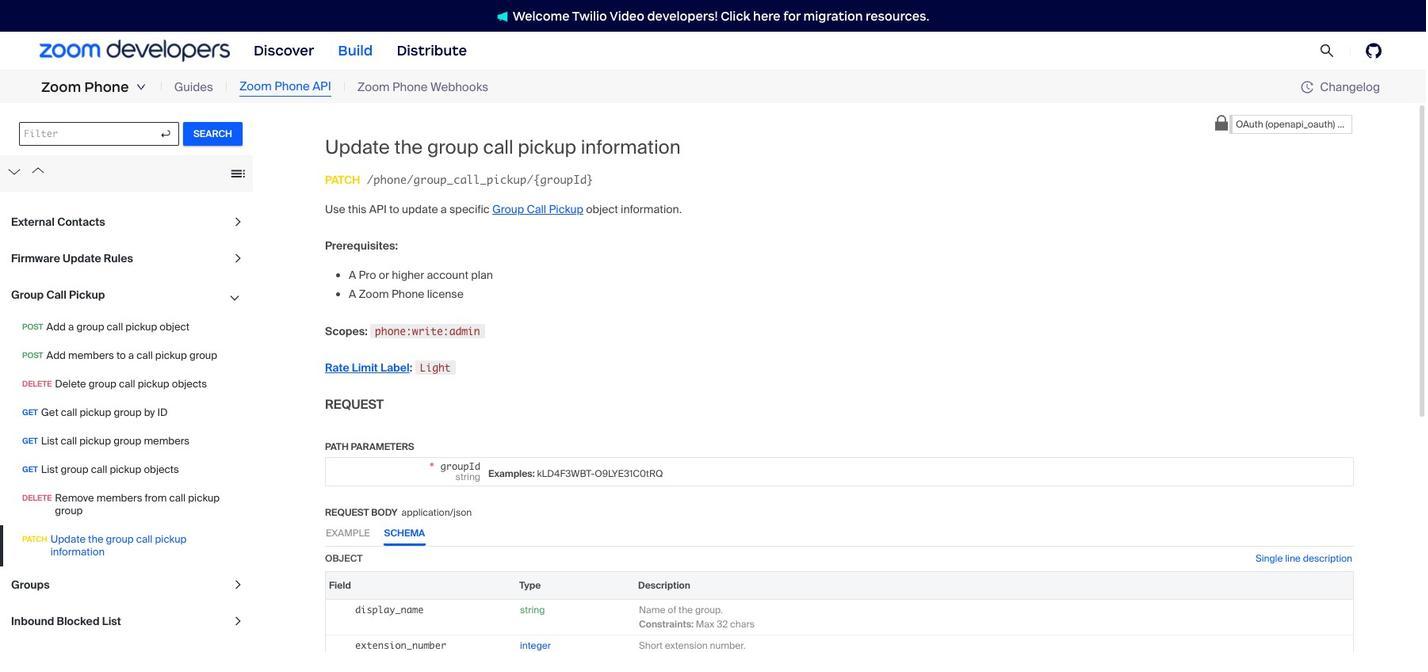 Task type: vqa. For each thing, say whether or not it's contained in the screenshot.
"Zoom" inside Zoom Phone Embed and connect with a feature rich cloud phone system
no



Task type: locate. For each thing, give the bounding box(es) containing it.
zoom phone webhooks
[[358, 79, 489, 95]]

guides
[[174, 79, 213, 95]]

for
[[784, 8, 801, 23]]

phone left api
[[275, 79, 310, 95]]

1 horizontal spatial phone
[[275, 79, 310, 95]]

phone
[[84, 79, 129, 96], [275, 79, 310, 95], [393, 79, 428, 95]]

2 request from the top
[[325, 507, 369, 519]]

1 phone from the left
[[84, 79, 129, 96]]

github image
[[1367, 43, 1383, 59], [1367, 43, 1383, 59]]

0 horizontal spatial zoom
[[41, 79, 81, 96]]

phone for zoom phone api
[[275, 79, 310, 95]]

notification image
[[497, 11, 508, 22]]

2 zoom from the left
[[239, 79, 272, 95]]

3 zoom from the left
[[358, 79, 390, 95]]

description
[[1304, 553, 1353, 565]]

zoom phone api
[[239, 79, 331, 95]]

single
[[1256, 553, 1284, 565]]

path parameters
[[325, 441, 415, 453]]

single line description
[[1256, 553, 1353, 565]]

migration
[[804, 8, 863, 23]]

resources.
[[866, 8, 930, 23]]

zoom for zoom phone api
[[239, 79, 272, 95]]

0 horizontal spatial phone
[[84, 79, 129, 96]]

phone left "down" image
[[84, 79, 129, 96]]

zoom for zoom phone
[[41, 79, 81, 96]]

object
[[325, 553, 363, 565]]

field
[[329, 580, 351, 592]]

2 horizontal spatial zoom
[[358, 79, 390, 95]]

2 phone from the left
[[275, 79, 310, 95]]

request left body
[[325, 507, 369, 519]]

video
[[610, 8, 645, 23]]

request
[[325, 396, 384, 413], [325, 507, 369, 519]]

zoom phone api link
[[239, 78, 331, 97]]

request for request body application/json
[[325, 507, 369, 519]]

1 zoom from the left
[[41, 79, 81, 96]]

api
[[313, 79, 331, 95]]

1 vertical spatial request
[[325, 507, 369, 519]]

phone inside the zoom phone api link
[[275, 79, 310, 95]]

twilio
[[572, 8, 607, 23]]

phone inside zoom phone webhooks link
[[393, 79, 428, 95]]

click
[[721, 8, 751, 23]]

zoom
[[41, 79, 81, 96], [239, 79, 272, 95], [358, 79, 390, 95]]

1 horizontal spatial zoom
[[239, 79, 272, 95]]

here
[[754, 8, 781, 23]]

changelog link
[[1302, 79, 1381, 95]]

path
[[325, 441, 349, 453]]

3 phone from the left
[[393, 79, 428, 95]]

zoom phone
[[41, 79, 129, 96]]

history image
[[1302, 81, 1321, 94]]

phone left webhooks
[[393, 79, 428, 95]]

integer
[[520, 640, 551, 653]]

welcome twilio video developers! click here for migration resources. link
[[481, 8, 946, 24]]

guides link
[[174, 78, 213, 96]]

request up path parameters
[[325, 396, 384, 413]]

2 horizontal spatial phone
[[393, 79, 428, 95]]

0 vertical spatial request
[[325, 396, 384, 413]]

welcome
[[513, 8, 570, 23]]

search image
[[1321, 44, 1335, 58], [1321, 44, 1335, 58]]

history image
[[1302, 81, 1315, 94]]

1 request from the top
[[325, 396, 384, 413]]



Task type: describe. For each thing, give the bounding box(es) containing it.
string
[[520, 604, 545, 617]]

zoom for zoom phone webhooks
[[358, 79, 390, 95]]

body
[[371, 507, 398, 519]]

line
[[1286, 553, 1301, 565]]

zoom phone webhooks link
[[358, 78, 489, 96]]

phone for zoom phone
[[84, 79, 129, 96]]

notification image
[[497, 11, 513, 22]]

zoom developer logo image
[[40, 40, 230, 62]]

phone for zoom phone webhooks
[[393, 79, 428, 95]]

down image
[[136, 82, 146, 92]]

request body application/json
[[325, 507, 472, 519]]

extension_number
[[355, 640, 447, 652]]

webhooks
[[431, 79, 489, 95]]

parameters
[[351, 441, 415, 453]]

changelog
[[1321, 79, 1381, 95]]

application/json
[[402, 507, 472, 519]]

request for request
[[325, 396, 384, 413]]

welcome twilio video developers! click here for migration resources.
[[513, 8, 930, 23]]

developers!
[[648, 8, 718, 23]]

type
[[520, 580, 541, 592]]

display_name
[[355, 604, 424, 616]]



